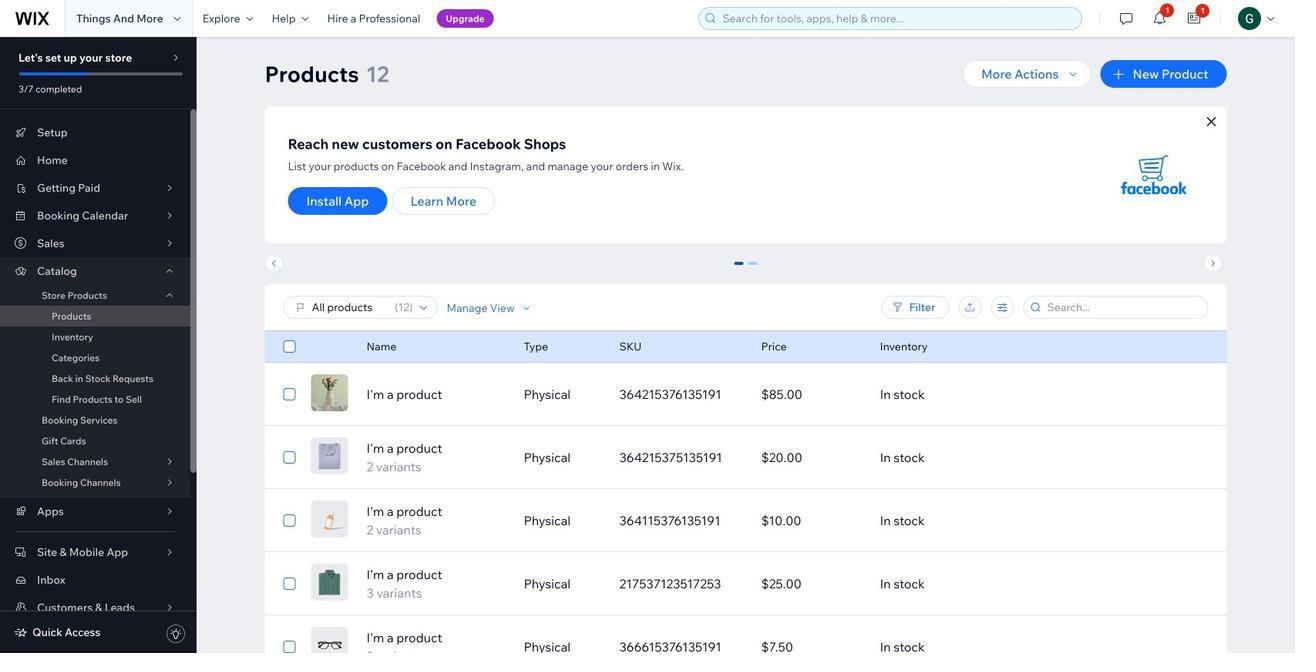 Task type: locate. For each thing, give the bounding box(es) containing it.
Unsaved view field
[[307, 297, 390, 318]]

None checkbox
[[283, 449, 296, 467]]

Search... field
[[1043, 297, 1203, 318]]

sidebar element
[[0, 37, 197, 654]]

None checkbox
[[283, 338, 296, 356], [283, 385, 296, 404], [283, 512, 296, 530], [283, 575, 296, 594], [283, 638, 296, 654], [283, 338, 296, 356], [283, 385, 296, 404], [283, 512, 296, 530], [283, 575, 296, 594], [283, 638, 296, 654]]



Task type: vqa. For each thing, say whether or not it's contained in the screenshot.
bottommost Custom
no



Task type: describe. For each thing, give the bounding box(es) containing it.
reach new customers on facebook shops image
[[1103, 125, 1204, 225]]

Search for tools, apps, help & more... field
[[718, 8, 1077, 29]]



